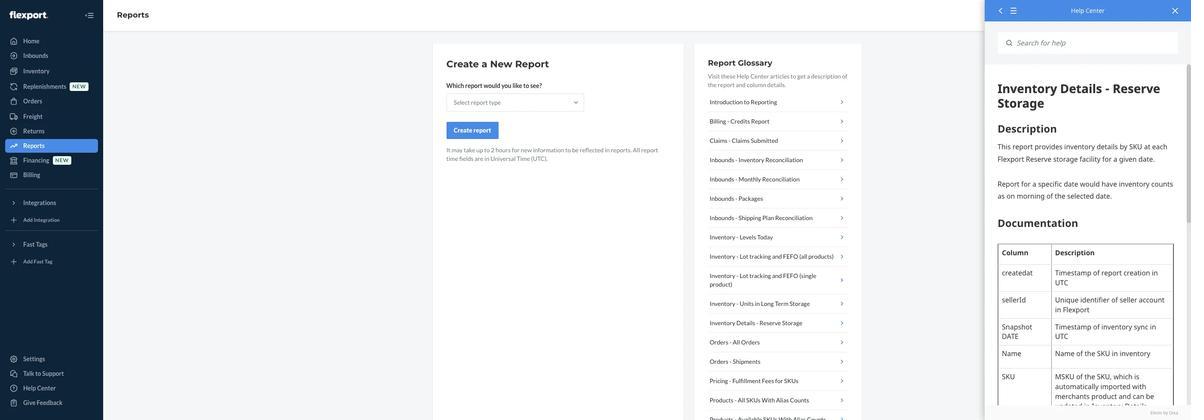 Task type: vqa. For each thing, say whether or not it's contained in the screenshot.
one- on the bottom right of the page
no



Task type: locate. For each thing, give the bounding box(es) containing it.
reconciliation down inbounds - packages button at the right top of page
[[775, 215, 813, 222]]

fulfillment
[[733, 378, 761, 385]]

you
[[502, 82, 512, 89]]

0 horizontal spatial reports
[[23, 142, 45, 150]]

tracking down today
[[750, 253, 771, 261]]

and inside the inventory - lot tracking and fefo (single product)
[[772, 273, 782, 280]]

time
[[517, 155, 530, 163]]

articles
[[770, 73, 790, 80]]

support
[[42, 371, 64, 378]]

2 lot from the top
[[740, 273, 748, 280]]

inventory up product)
[[710, 273, 735, 280]]

inbounds - packages button
[[708, 190, 848, 209]]

all for products
[[738, 397, 745, 405]]

report inside visit these help center articles to get a description of the report and column details.
[[718, 81, 735, 89]]

tracking inside inventory - lot tracking and fefo (all products) button
[[750, 253, 771, 261]]

reconciliation inside inbounds - monthly reconciliation button
[[762, 176, 800, 183]]

close navigation image
[[84, 10, 95, 21]]

- right products
[[735, 397, 737, 405]]

tracking for (all
[[750, 253, 771, 261]]

inbounds for inbounds
[[23, 52, 48, 59]]

0 vertical spatial and
[[736, 81, 746, 89]]

billing inside "link"
[[23, 172, 40, 179]]

1 vertical spatial a
[[807, 73, 810, 80]]

reconciliation down claims - claims submitted button
[[766, 156, 803, 164]]

1 horizontal spatial help
[[737, 73, 749, 80]]

new
[[490, 58, 513, 70]]

1 vertical spatial and
[[772, 253, 782, 261]]

2 horizontal spatial in
[[755, 301, 760, 308]]

to inside visit these help center articles to get a description of the report and column details.
[[791, 73, 796, 80]]

inbounds for inbounds - packages
[[710, 195, 734, 202]]

claims down "credits" on the right top
[[732, 137, 750, 144]]

0 vertical spatial help center
[[1071, 6, 1105, 15]]

report inside button
[[751, 118, 770, 125]]

to right like
[[523, 82, 529, 89]]

inventory left levels on the bottom of the page
[[710, 234, 735, 241]]

add
[[23, 217, 33, 224], [23, 259, 33, 265]]

fefo for (single
[[783, 273, 798, 280]]

new up time
[[521, 147, 532, 154]]

0 vertical spatial add
[[23, 217, 33, 224]]

elevio
[[1151, 410, 1162, 416]]

and for inventory - lot tracking and fefo (all products)
[[772, 253, 782, 261]]

create inside create report "button"
[[454, 127, 472, 134]]

these
[[721, 73, 736, 80]]

0 vertical spatial in
[[605, 147, 610, 154]]

in left reports.
[[605, 147, 610, 154]]

1 vertical spatial fefo
[[783, 273, 798, 280]]

inbounds - inventory reconciliation button
[[708, 151, 848, 170]]

orders up orders - shipments
[[710, 339, 729, 347]]

0 vertical spatial fefo
[[783, 253, 798, 261]]

inventory - units in long term storage
[[710, 301, 810, 308]]

to left get
[[791, 73, 796, 80]]

report
[[515, 58, 549, 70], [708, 58, 736, 68], [751, 118, 770, 125]]

- inside the inventory - lot tracking and fefo (single product)
[[737, 273, 739, 280]]

create up may
[[454, 127, 472, 134]]

new up billing "link"
[[55, 158, 69, 164]]

1 vertical spatial add
[[23, 259, 33, 265]]

0 vertical spatial fast
[[23, 241, 35, 248]]

help center
[[1071, 6, 1105, 15], [23, 385, 56, 393]]

- for claims - claims submitted
[[729, 137, 731, 144]]

details.
[[767, 81, 786, 89]]

1 vertical spatial billing
[[23, 172, 40, 179]]

skus up counts
[[784, 378, 799, 385]]

column
[[747, 81, 766, 89]]

new for financing
[[55, 158, 69, 164]]

new for replenishments
[[72, 84, 86, 90]]

- up 'inventory - units in long term storage'
[[737, 273, 739, 280]]

0 horizontal spatial help center
[[23, 385, 56, 393]]

it
[[446, 147, 451, 154]]

fast left tags
[[23, 241, 35, 248]]

visit these help center articles to get a description of the report and column details.
[[708, 73, 848, 89]]

- down inventory - levels today
[[737, 253, 739, 261]]

- for inbounds - shipping plan reconciliation
[[735, 215, 738, 222]]

inbounds inside button
[[710, 176, 734, 183]]

elevio by dixa link
[[998, 410, 1178, 417]]

tracking inside the inventory - lot tracking and fefo (single product)
[[750, 273, 771, 280]]

products - all skus with alias counts button
[[708, 392, 848, 411]]

0 horizontal spatial new
[[55, 158, 69, 164]]

1 vertical spatial lot
[[740, 273, 748, 280]]

report down reporting
[[751, 118, 770, 125]]

orders for orders - shipments
[[710, 359, 729, 366]]

for right fees
[[775, 378, 783, 385]]

help center up the give feedback at bottom
[[23, 385, 56, 393]]

add down 'fast tags'
[[23, 259, 33, 265]]

- for inbounds - packages
[[735, 195, 738, 202]]

tracking down inventory - lot tracking and fefo (all products)
[[750, 273, 771, 280]]

report down these
[[718, 81, 735, 89]]

and down inventory - levels today button
[[772, 253, 782, 261]]

billing link
[[5, 169, 98, 182]]

report up select report type
[[465, 82, 483, 89]]

freight link
[[5, 110, 98, 124]]

2 vertical spatial and
[[772, 273, 782, 280]]

- left shipments
[[730, 359, 732, 366]]

2 vertical spatial in
[[755, 301, 760, 308]]

report for create a new report
[[515, 58, 549, 70]]

lot down inventory - levels today
[[740, 253, 748, 261]]

1 horizontal spatial a
[[807, 73, 810, 80]]

2 fefo from the top
[[783, 273, 798, 280]]

in
[[605, 147, 610, 154], [485, 155, 489, 163], [755, 301, 760, 308]]

billing down introduction
[[710, 118, 726, 125]]

2 vertical spatial reconciliation
[[775, 215, 813, 222]]

report inside "button"
[[474, 127, 491, 134]]

reconciliation for inbounds - monthly reconciliation
[[762, 176, 800, 183]]

all
[[633, 147, 640, 154], [733, 339, 740, 347], [738, 397, 745, 405]]

1 vertical spatial new
[[521, 147, 532, 154]]

all right reports.
[[633, 147, 640, 154]]

and down inventory - lot tracking and fefo (all products) button
[[772, 273, 782, 280]]

lot inside the inventory - lot tracking and fefo (single product)
[[740, 273, 748, 280]]

1 vertical spatial help
[[737, 73, 749, 80]]

1 vertical spatial tracking
[[750, 273, 771, 280]]

product)
[[710, 281, 732, 288]]

1 horizontal spatial skus
[[784, 378, 799, 385]]

help inside visit these help center articles to get a description of the report and column details.
[[737, 73, 749, 80]]

inventory - units in long term storage button
[[708, 295, 848, 314]]

reconciliation inside inbounds - shipping plan reconciliation button
[[775, 215, 813, 222]]

in right the are
[[485, 155, 489, 163]]

freight
[[23, 113, 43, 120]]

add integration
[[23, 217, 60, 224]]

- for inventory - units in long term storage
[[737, 301, 739, 308]]

reconciliation inside inbounds - inventory reconciliation button
[[766, 156, 803, 164]]

help up search search field at the right of the page
[[1071, 6, 1084, 15]]

reconciliation down inbounds - inventory reconciliation button at the top right of the page
[[762, 176, 800, 183]]

1 vertical spatial skus
[[746, 397, 761, 405]]

0 horizontal spatial a
[[482, 58, 487, 70]]

0 vertical spatial help
[[1071, 6, 1084, 15]]

inventory up 'monthly'
[[739, 156, 764, 164]]

1 fefo from the top
[[783, 253, 798, 261]]

report for create report
[[474, 127, 491, 134]]

0 horizontal spatial help
[[23, 385, 36, 393]]

report left type
[[471, 99, 488, 106]]

storage right reserve
[[782, 320, 803, 327]]

pricing
[[710, 378, 728, 385]]

2 horizontal spatial center
[[1086, 6, 1105, 15]]

1 add from the top
[[23, 217, 33, 224]]

claims
[[710, 137, 728, 144], [732, 137, 750, 144]]

0 horizontal spatial claims
[[710, 137, 728, 144]]

inventory up orders - all orders
[[710, 320, 735, 327]]

a left new
[[482, 58, 487, 70]]

orders inside button
[[710, 359, 729, 366]]

fefo left (all at bottom
[[783, 253, 798, 261]]

returns
[[23, 128, 45, 135]]

- left levels on the bottom of the page
[[737, 234, 739, 241]]

help
[[1071, 6, 1084, 15], [737, 73, 749, 80], [23, 385, 36, 393]]

a right get
[[807, 73, 810, 80]]

0 vertical spatial reports link
[[117, 10, 149, 20]]

glossary
[[738, 58, 772, 68]]

tags
[[36, 241, 48, 248]]

reconciliation
[[766, 156, 803, 164], [762, 176, 800, 183], [775, 215, 813, 222]]

reports.
[[611, 147, 632, 154]]

hours
[[496, 147, 511, 154]]

tag
[[45, 259, 52, 265]]

inventory down product)
[[710, 301, 735, 308]]

all up orders - shipments
[[733, 339, 740, 347]]

1 vertical spatial reconciliation
[[762, 176, 800, 183]]

- right the pricing
[[729, 378, 731, 385]]

1 vertical spatial in
[[485, 155, 489, 163]]

0 horizontal spatial for
[[512, 147, 520, 154]]

new up the orders link
[[72, 84, 86, 90]]

create report button
[[446, 122, 499, 139]]

orders up the pricing
[[710, 359, 729, 366]]

fefo left (single on the bottom right of the page
[[783, 273, 798, 280]]

for up time
[[512, 147, 520, 154]]

0 horizontal spatial center
[[37, 385, 56, 393]]

orders - shipments button
[[708, 353, 848, 372]]

inbounds - packages
[[710, 195, 763, 202]]

2 add from the top
[[23, 259, 33, 265]]

type
[[489, 99, 501, 106]]

a
[[482, 58, 487, 70], [807, 73, 810, 80]]

lot for inventory - lot tracking and fefo (single product)
[[740, 273, 748, 280]]

all right products
[[738, 397, 745, 405]]

lot up units
[[740, 273, 748, 280]]

1 vertical spatial reports
[[23, 142, 45, 150]]

center
[[1086, 6, 1105, 15], [751, 73, 769, 80], [37, 385, 56, 393]]

integrations button
[[5, 196, 98, 210]]

inventory inside the inventory - lot tracking and fefo (single product)
[[710, 273, 735, 280]]

- for inventory - lot tracking and fefo (all products)
[[737, 253, 739, 261]]

create for create a new report
[[446, 58, 479, 70]]

inventory for inventory - lot tracking and fefo (all products)
[[710, 253, 735, 261]]

inbounds for inbounds - inventory reconciliation
[[710, 156, 734, 164]]

to left reporting
[[744, 98, 750, 106]]

fefo
[[783, 253, 798, 261], [783, 273, 798, 280]]

reconciliation for inbounds - inventory reconciliation
[[766, 156, 803, 164]]

1 lot from the top
[[740, 253, 748, 261]]

billing for billing
[[23, 172, 40, 179]]

2 vertical spatial new
[[55, 158, 69, 164]]

help center up search search field at the right of the page
[[1071, 6, 1105, 15]]

2 vertical spatial all
[[738, 397, 745, 405]]

report up these
[[708, 58, 736, 68]]

1 horizontal spatial for
[[775, 378, 783, 385]]

inbounds down inbounds - packages
[[710, 215, 734, 222]]

- for billing - credits report
[[727, 118, 729, 125]]

inventory up the replenishments
[[23, 67, 50, 75]]

report glossary
[[708, 58, 772, 68]]

1 horizontal spatial new
[[72, 84, 86, 90]]

1 horizontal spatial reports
[[117, 10, 149, 20]]

inventory for inventory - units in long term storage
[[710, 301, 735, 308]]

inbounds left packages
[[710, 195, 734, 202]]

orders up freight
[[23, 98, 42, 105]]

1 horizontal spatial center
[[751, 73, 769, 80]]

by
[[1164, 410, 1168, 416]]

report up up
[[474, 127, 491, 134]]

inventory - levels today
[[710, 234, 773, 241]]

1 horizontal spatial billing
[[710, 118, 726, 125]]

inbounds for inbounds - shipping plan reconciliation
[[710, 215, 734, 222]]

create for create report
[[454, 127, 472, 134]]

submitted
[[751, 137, 778, 144]]

0 horizontal spatial report
[[515, 58, 549, 70]]

- for pricing - fulfillment fees for skus
[[729, 378, 731, 385]]

2 horizontal spatial new
[[521, 147, 532, 154]]

0 vertical spatial create
[[446, 58, 479, 70]]

skus left with
[[746, 397, 761, 405]]

integration
[[34, 217, 60, 224]]

and left column
[[736, 81, 746, 89]]

0 horizontal spatial in
[[485, 155, 489, 163]]

report right reports.
[[641, 147, 658, 154]]

0 vertical spatial tracking
[[750, 253, 771, 261]]

1 horizontal spatial reports link
[[117, 10, 149, 20]]

settings link
[[5, 353, 98, 367]]

credits
[[731, 118, 750, 125]]

- for products - all skus with alias counts
[[735, 397, 737, 405]]

1 horizontal spatial in
[[605, 147, 610, 154]]

-
[[727, 118, 729, 125], [729, 137, 731, 144], [735, 156, 738, 164], [735, 176, 738, 183], [735, 195, 738, 202], [735, 215, 738, 222], [737, 234, 739, 241], [737, 253, 739, 261], [737, 273, 739, 280], [737, 301, 739, 308], [756, 320, 759, 327], [730, 339, 732, 347], [730, 359, 732, 366], [729, 378, 731, 385], [735, 397, 737, 405]]

create up which
[[446, 58, 479, 70]]

1 horizontal spatial claims
[[732, 137, 750, 144]]

add left integration
[[23, 217, 33, 224]]

billing inside button
[[710, 118, 726, 125]]

- down billing - credits report
[[729, 137, 731, 144]]

storage right term
[[790, 301, 810, 308]]

0 vertical spatial billing
[[710, 118, 726, 125]]

orders - all orders button
[[708, 334, 848, 353]]

1 horizontal spatial help center
[[1071, 6, 1105, 15]]

1 vertical spatial for
[[775, 378, 783, 385]]

reflected
[[580, 147, 604, 154]]

help up give
[[23, 385, 36, 393]]

inbounds down claims - claims submitted
[[710, 156, 734, 164]]

inventory - levels today button
[[708, 228, 848, 248]]

fefo inside the inventory - lot tracking and fefo (single product)
[[783, 273, 798, 280]]

0 vertical spatial new
[[72, 84, 86, 90]]

2 tracking from the top
[[750, 273, 771, 280]]

inventory down inventory - levels today
[[710, 253, 735, 261]]

settings
[[23, 356, 45, 363]]

billing down financing
[[23, 172, 40, 179]]

0 vertical spatial all
[[633, 147, 640, 154]]

inventory link
[[5, 64, 98, 78]]

home
[[23, 37, 39, 45]]

2 horizontal spatial report
[[751, 118, 770, 125]]

center up column
[[751, 73, 769, 80]]

2 horizontal spatial help
[[1071, 6, 1084, 15]]

in inside button
[[755, 301, 760, 308]]

create
[[446, 58, 479, 70], [454, 127, 472, 134]]

add fast tag link
[[5, 255, 98, 269]]

inbounds - shipping plan reconciliation
[[710, 215, 813, 222]]

visit
[[708, 73, 720, 80]]

0 horizontal spatial billing
[[23, 172, 40, 179]]

1 tracking from the top
[[750, 253, 771, 261]]

0 vertical spatial a
[[482, 58, 487, 70]]

- left shipping
[[735, 215, 738, 222]]

all for orders
[[733, 339, 740, 347]]

in left long
[[755, 301, 760, 308]]

all inside button
[[738, 397, 745, 405]]

to left be
[[565, 147, 571, 154]]

all inside button
[[733, 339, 740, 347]]

1 vertical spatial fast
[[34, 259, 44, 265]]

- down claims - claims submitted
[[735, 156, 738, 164]]

- left packages
[[735, 195, 738, 202]]

integrations
[[23, 199, 56, 207]]

lot inside button
[[740, 253, 748, 261]]

fefo inside button
[[783, 253, 798, 261]]

0 vertical spatial for
[[512, 147, 520, 154]]

tracking
[[750, 253, 771, 261], [750, 273, 771, 280]]

- left "credits" on the right top
[[727, 118, 729, 125]]

center inside visit these help center articles to get a description of the report and column details.
[[751, 73, 769, 80]]

inbounds down home
[[23, 52, 48, 59]]

- left units
[[737, 301, 739, 308]]

1 claims from the left
[[710, 137, 728, 144]]

fast left tag
[[34, 259, 44, 265]]

center down talk to support on the bottom left
[[37, 385, 56, 393]]

- up orders - shipments
[[730, 339, 732, 347]]

and inside button
[[772, 253, 782, 261]]

0 vertical spatial reconciliation
[[766, 156, 803, 164]]

1 vertical spatial center
[[751, 73, 769, 80]]

center up search search field at the right of the page
[[1086, 6, 1105, 15]]

1 vertical spatial all
[[733, 339, 740, 347]]

claims down billing - credits report
[[710, 137, 728, 144]]

0 vertical spatial reports
[[117, 10, 149, 20]]

billing for billing - credits report
[[710, 118, 726, 125]]

1 horizontal spatial report
[[708, 58, 736, 68]]

- for orders - shipments
[[730, 359, 732, 366]]

2 vertical spatial help
[[23, 385, 36, 393]]

0 vertical spatial lot
[[740, 253, 748, 261]]

help down the report glossary
[[737, 73, 749, 80]]

report up see? at the top left
[[515, 58, 549, 70]]

inbounds up inbounds - packages
[[710, 176, 734, 183]]

today
[[757, 234, 773, 241]]

inventory - lot tracking and fefo (all products)
[[710, 253, 834, 261]]

- for inbounds - monthly reconciliation
[[735, 176, 738, 183]]

1 vertical spatial reports link
[[5, 139, 98, 153]]

tracking for (single
[[750, 273, 771, 280]]

feedback
[[37, 400, 63, 407]]

- left 'monthly'
[[735, 176, 738, 183]]

lot
[[740, 253, 748, 261], [740, 273, 748, 280]]

reserve
[[760, 320, 781, 327]]

1 vertical spatial create
[[454, 127, 472, 134]]



Task type: describe. For each thing, give the bounding box(es) containing it.
fees
[[762, 378, 774, 385]]

inbounds link
[[5, 49, 98, 63]]

all inside the it may take up to 2 hours for new information to be reflected in reports. all report time fields are in universal time (utc).
[[633, 147, 640, 154]]

1 vertical spatial storage
[[782, 320, 803, 327]]

0 horizontal spatial reports link
[[5, 139, 98, 153]]

1 vertical spatial help center
[[23, 385, 56, 393]]

fefo for (all
[[783, 253, 798, 261]]

description
[[811, 73, 841, 80]]

inventory for inventory - levels today
[[710, 234, 735, 241]]

are
[[475, 155, 483, 163]]

lot for inventory - lot tracking and fefo (all products)
[[740, 253, 748, 261]]

long
[[761, 301, 774, 308]]

be
[[572, 147, 579, 154]]

information
[[533, 147, 564, 154]]

talk to support
[[23, 371, 64, 378]]

to left "2"
[[484, 147, 490, 154]]

a inside visit these help center articles to get a description of the report and column details.
[[807, 73, 810, 80]]

plan
[[763, 215, 774, 222]]

2 vertical spatial center
[[37, 385, 56, 393]]

orders - all orders
[[710, 339, 760, 347]]

add fast tag
[[23, 259, 52, 265]]

inventory for inventory
[[23, 67, 50, 75]]

billing - credits report button
[[708, 112, 848, 132]]

select
[[454, 99, 470, 106]]

for inside button
[[775, 378, 783, 385]]

units
[[740, 301, 754, 308]]

- right details
[[756, 320, 759, 327]]

fast inside dropdown button
[[23, 241, 35, 248]]

which report would you like to see?
[[446, 82, 542, 89]]

create a new report
[[446, 58, 549, 70]]

0 vertical spatial storage
[[790, 301, 810, 308]]

financing
[[23, 157, 49, 164]]

monthly
[[739, 176, 761, 183]]

details
[[737, 320, 755, 327]]

claims - claims submitted button
[[708, 132, 848, 151]]

for inside the it may take up to 2 hours for new information to be reflected in reports. all report time fields are in universal time (utc).
[[512, 147, 520, 154]]

like
[[513, 82, 522, 89]]

with
[[762, 397, 775, 405]]

would
[[484, 82, 500, 89]]

inventory for inventory details - reserve storage
[[710, 320, 735, 327]]

add integration link
[[5, 214, 98, 227]]

inventory details - reserve storage
[[710, 320, 803, 327]]

2
[[491, 147, 495, 154]]

flexport logo image
[[9, 11, 48, 20]]

2 claims from the left
[[732, 137, 750, 144]]

0 horizontal spatial skus
[[746, 397, 761, 405]]

home link
[[5, 34, 98, 48]]

which
[[446, 82, 464, 89]]

orders - shipments
[[710, 359, 761, 366]]

levels
[[740, 234, 756, 241]]

replenishments
[[23, 83, 66, 90]]

help center link
[[5, 382, 98, 396]]

report for billing - credits report
[[751, 118, 770, 125]]

inbounds - monthly reconciliation button
[[708, 170, 848, 190]]

orders up shipments
[[741, 339, 760, 347]]

take
[[464, 147, 475, 154]]

shipments
[[733, 359, 761, 366]]

orders for orders - all orders
[[710, 339, 729, 347]]

(utc).
[[531, 155, 548, 163]]

inbounds - inventory reconciliation
[[710, 156, 803, 164]]

add for add fast tag
[[23, 259, 33, 265]]

alias
[[776, 397, 789, 405]]

fields
[[460, 155, 474, 163]]

to right talk
[[35, 371, 41, 378]]

add for add integration
[[23, 217, 33, 224]]

- for inventory - levels today
[[737, 234, 739, 241]]

see?
[[530, 82, 542, 89]]

billing - credits report
[[710, 118, 770, 125]]

introduction
[[710, 98, 743, 106]]

introduction to reporting
[[710, 98, 777, 106]]

inventory - lot tracking and fefo (all products) button
[[708, 248, 848, 267]]

- for inbounds - inventory reconciliation
[[735, 156, 738, 164]]

of
[[842, 73, 848, 80]]

reporting
[[751, 98, 777, 106]]

may
[[452, 147, 463, 154]]

new inside the it may take up to 2 hours for new information to be reflected in reports. all report time fields are in universal time (utc).
[[521, 147, 532, 154]]

create report
[[454, 127, 491, 134]]

counts
[[790, 397, 809, 405]]

inbounds - monthly reconciliation
[[710, 176, 800, 183]]

inbounds for inbounds - monthly reconciliation
[[710, 176, 734, 183]]

0 vertical spatial skus
[[784, 378, 799, 385]]

fast tags
[[23, 241, 48, 248]]

dixa
[[1169, 410, 1178, 416]]

and for inventory - lot tracking and fefo (single product)
[[772, 273, 782, 280]]

products
[[710, 397, 734, 405]]

pricing - fulfillment fees for skus
[[710, 378, 799, 385]]

give
[[23, 400, 36, 407]]

Search search field
[[1012, 32, 1178, 54]]

pricing - fulfillment fees for skus button
[[708, 372, 848, 392]]

- for orders - all orders
[[730, 339, 732, 347]]

select report type
[[454, 99, 501, 106]]

give feedback
[[23, 400, 63, 407]]

report inside the it may take up to 2 hours for new information to be reflected in reports. all report time fields are in universal time (utc).
[[641, 147, 658, 154]]

orders for orders
[[23, 98, 42, 105]]

and inside visit these help center articles to get a description of the report and column details.
[[736, 81, 746, 89]]

- for inventory - lot tracking and fefo (single product)
[[737, 273, 739, 280]]

inventory for inventory - lot tracking and fefo (single product)
[[710, 273, 735, 280]]

report for select report type
[[471, 99, 488, 106]]

orders link
[[5, 95, 98, 108]]

inventory details - reserve storage button
[[708, 314, 848, 334]]

0 vertical spatial center
[[1086, 6, 1105, 15]]

give feedback button
[[5, 397, 98, 411]]

elevio by dixa
[[1151, 410, 1178, 416]]

(single
[[799, 273, 817, 280]]

report for which report would you like to see?
[[465, 82, 483, 89]]



